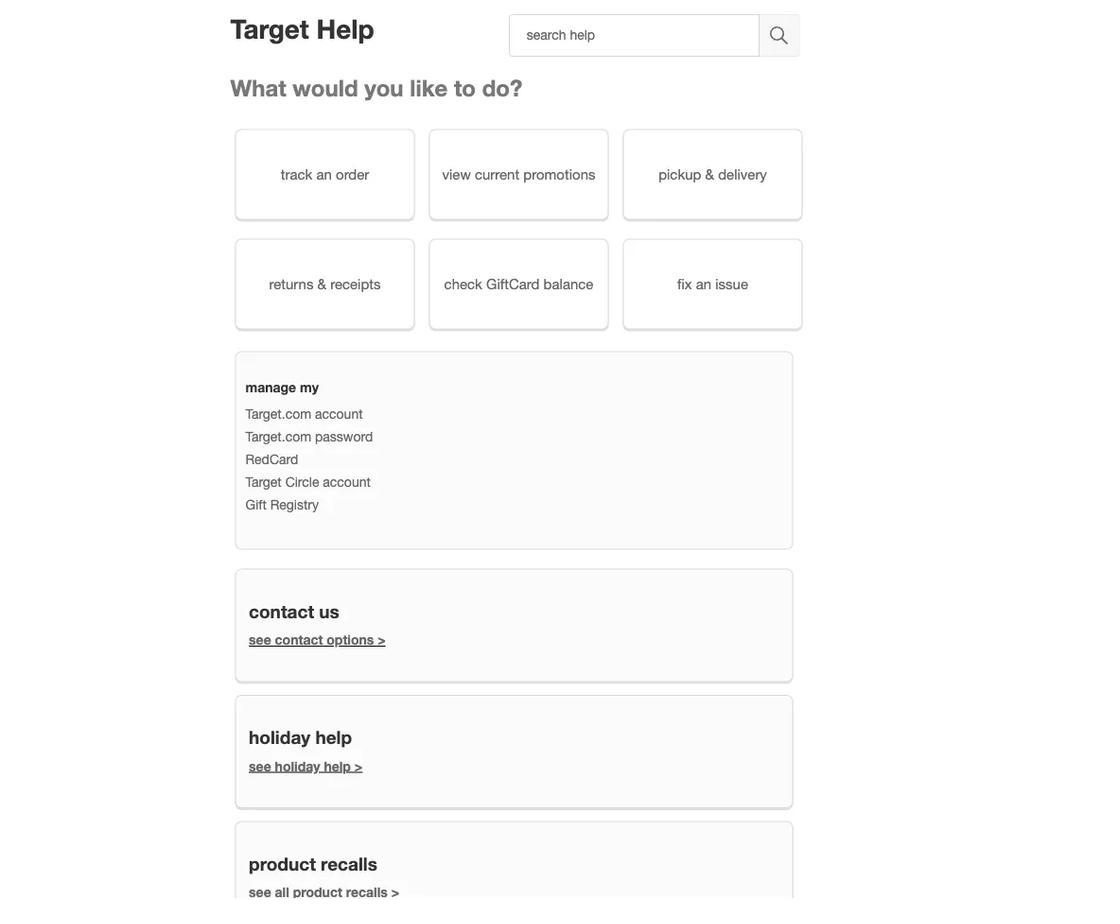 Task type: locate. For each thing, give the bounding box(es) containing it.
account right circle in the left of the page
[[323, 474, 371, 490]]

help up see holiday help >
[[315, 727, 352, 748]]

do?
[[482, 74, 522, 101]]

1 vertical spatial target
[[245, 474, 282, 490]]

fix an issue link
[[623, 239, 803, 330]]

an
[[316, 166, 332, 182], [696, 276, 711, 292]]

check giftcard balance
[[444, 276, 594, 292]]

1 vertical spatial an
[[696, 276, 711, 292]]

redcard link
[[245, 451, 298, 467]]

target.com account target.com password redcard target circle account gift registry
[[245, 406, 373, 512]]

1 vertical spatial &
[[317, 276, 326, 292]]

>
[[378, 632, 386, 648], [355, 759, 363, 774]]

1 vertical spatial see
[[249, 759, 271, 774]]

product
[[249, 854, 316, 875]]

&
[[705, 166, 714, 182], [317, 276, 326, 292]]

order
[[336, 166, 369, 182]]

contact
[[249, 601, 314, 622], [275, 632, 323, 648]]

help down holiday help
[[324, 759, 351, 774]]

like
[[410, 74, 448, 101]]

help
[[315, 727, 352, 748], [324, 759, 351, 774]]

see contact options > link
[[249, 632, 386, 648]]

track
[[281, 166, 312, 182]]

0 vertical spatial >
[[378, 632, 386, 648]]

0 horizontal spatial &
[[317, 276, 326, 292]]

holiday
[[249, 727, 310, 748], [275, 759, 320, 774]]

see down the contact us
[[249, 632, 271, 648]]

0 vertical spatial see
[[249, 632, 271, 648]]

holiday help
[[249, 727, 352, 748]]

0 vertical spatial target.com
[[245, 406, 311, 422]]

0 horizontal spatial >
[[355, 759, 363, 774]]

target.com down manage my
[[245, 406, 311, 422]]

& for pickup
[[705, 166, 714, 182]]

view current promotions link
[[429, 129, 609, 220]]

1 vertical spatial target.com
[[245, 429, 311, 444]]

recalls
[[321, 854, 377, 875]]

receipts
[[330, 276, 381, 292]]

1 horizontal spatial >
[[378, 632, 386, 648]]

> for us
[[378, 632, 386, 648]]

fix an issue
[[677, 276, 748, 292]]

fix
[[677, 276, 692, 292]]

& right returns
[[317, 276, 326, 292]]

1 see from the top
[[249, 632, 271, 648]]

see down holiday help
[[249, 759, 271, 774]]

pickup
[[659, 166, 701, 182]]

target.com account link
[[245, 406, 363, 422]]

contact down the contact us
[[275, 632, 323, 648]]

returns & receipts
[[269, 276, 381, 292]]

password
[[315, 429, 373, 444]]

product recalls
[[249, 854, 377, 875]]

check giftcard balance link
[[429, 239, 609, 330]]

an for fix
[[696, 276, 711, 292]]

target.com password link
[[245, 429, 373, 444]]

account
[[315, 406, 363, 422], [323, 474, 371, 490]]

0 vertical spatial an
[[316, 166, 332, 182]]

issue
[[715, 276, 748, 292]]

us
[[319, 601, 339, 622]]

target
[[230, 13, 309, 44], [245, 474, 282, 490]]

target up gift
[[245, 474, 282, 490]]

returns
[[269, 276, 314, 292]]

2 see from the top
[[249, 759, 271, 774]]

what
[[230, 74, 286, 101]]

target inside target.com account target.com password redcard target circle account gift registry
[[245, 474, 282, 490]]

view
[[442, 166, 471, 182]]

registry
[[270, 497, 319, 512]]

an right fix
[[696, 276, 711, 292]]

0 vertical spatial account
[[315, 406, 363, 422]]

you
[[364, 74, 404, 101]]

holiday down holiday help
[[275, 759, 320, 774]]

1 horizontal spatial &
[[705, 166, 714, 182]]

> for help
[[355, 759, 363, 774]]

& for returns
[[317, 276, 326, 292]]

an right track
[[316, 166, 332, 182]]

0 vertical spatial &
[[705, 166, 714, 182]]

0 horizontal spatial an
[[316, 166, 332, 182]]

holiday up see holiday help >
[[249, 727, 310, 748]]

1 target.com from the top
[[245, 406, 311, 422]]

see contact options >
[[249, 632, 386, 648]]

contact up 'see contact options >'
[[249, 601, 314, 622]]

target up the what
[[230, 13, 309, 44]]

account up password at top
[[315, 406, 363, 422]]

target.com up redcard link
[[245, 429, 311, 444]]

& right pickup
[[705, 166, 714, 182]]

see
[[249, 632, 271, 648], [249, 759, 271, 774]]

manage my
[[245, 380, 319, 395]]

0 vertical spatial holiday
[[249, 727, 310, 748]]

None image field
[[760, 14, 800, 57]]

view current promotions
[[442, 166, 595, 182]]

target.com
[[245, 406, 311, 422], [245, 429, 311, 444]]

1 horizontal spatial an
[[696, 276, 711, 292]]

1 vertical spatial >
[[355, 759, 363, 774]]

returns & receipts link
[[235, 239, 415, 330]]

what would you like to do?
[[230, 74, 522, 101]]



Task type: describe. For each thing, give the bounding box(es) containing it.
see holiday help > link
[[249, 759, 363, 774]]

0 vertical spatial contact
[[249, 601, 314, 622]]

an for track
[[316, 166, 332, 182]]

delivery
[[718, 166, 767, 182]]

pickup & delivery link
[[623, 129, 803, 220]]

1 vertical spatial holiday
[[275, 759, 320, 774]]

options
[[327, 632, 374, 648]]

track an order link
[[235, 129, 415, 220]]

redcard
[[245, 451, 298, 467]]

see holiday help >
[[249, 759, 363, 774]]

gift
[[245, 497, 267, 512]]

circle
[[285, 474, 319, 490]]

to
[[454, 74, 476, 101]]

promotions
[[523, 166, 595, 182]]

see for holiday help
[[249, 759, 271, 774]]

manage
[[245, 380, 296, 395]]

track an order
[[281, 166, 369, 182]]

2 target.com from the top
[[245, 429, 311, 444]]

pickup & delivery
[[659, 166, 767, 182]]

gift registry link
[[245, 497, 319, 512]]

search help text field
[[509, 14, 760, 57]]

check
[[444, 276, 482, 292]]

0 vertical spatial help
[[315, 727, 352, 748]]

contact us
[[249, 601, 339, 622]]

help
[[316, 13, 374, 44]]

1 vertical spatial account
[[323, 474, 371, 490]]

1 vertical spatial help
[[324, 759, 351, 774]]

target help
[[230, 13, 374, 44]]

target circle account link
[[245, 474, 371, 490]]

0 vertical spatial target
[[230, 13, 309, 44]]

giftcard
[[486, 276, 540, 292]]

1 vertical spatial contact
[[275, 632, 323, 648]]

my
[[300, 380, 319, 395]]

would
[[293, 74, 358, 101]]

balance
[[544, 276, 594, 292]]

see for contact us
[[249, 632, 271, 648]]

current
[[475, 166, 520, 182]]



Task type: vqa. For each thing, say whether or not it's contained in the screenshot.
all for Browse
no



